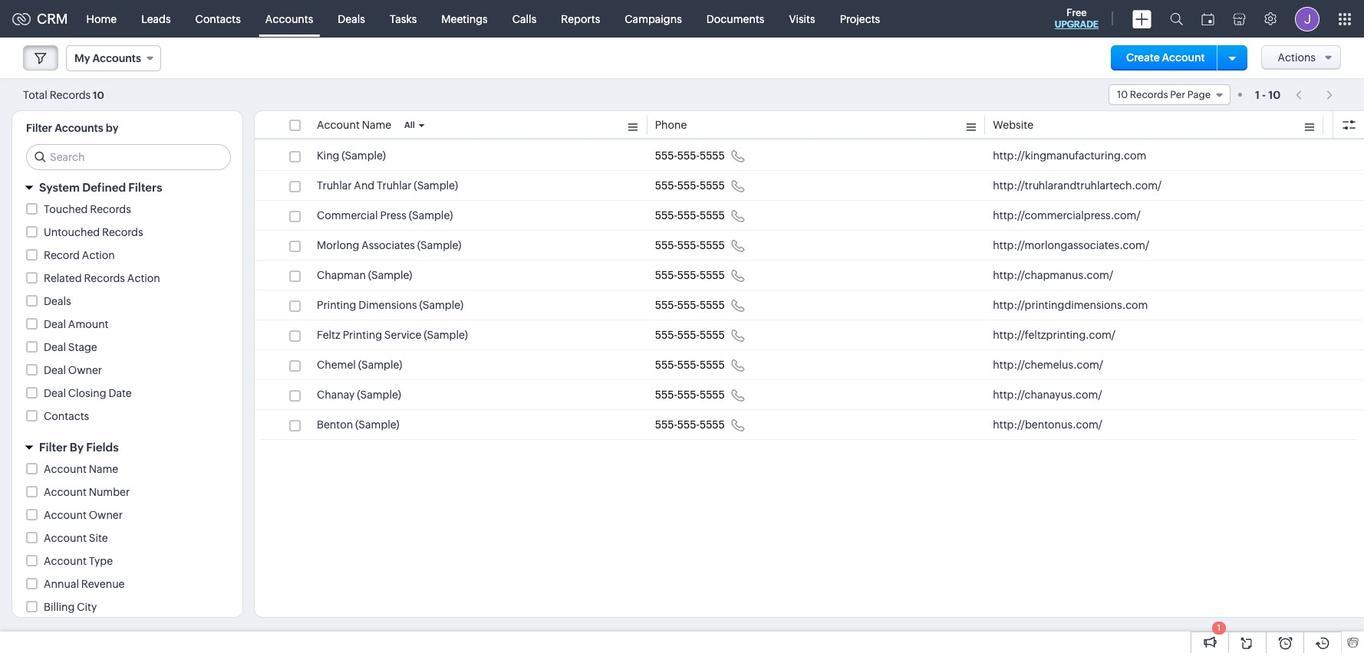 Task type: vqa. For each thing, say whether or not it's contained in the screenshot.


Task type: locate. For each thing, give the bounding box(es) containing it.
8 555-555-5555 from the top
[[655, 359, 725, 371]]

deal down deal stage
[[44, 364, 66, 377]]

per
[[1170, 89, 1185, 101]]

filter for filter by fields
[[39, 441, 67, 454]]

555-555-5555 for chapman (sample)
[[655, 269, 725, 282]]

commercial
[[317, 209, 378, 222]]

feltz printing service (sample)
[[317, 329, 468, 341]]

deals left tasks link
[[338, 13, 365, 25]]

morlong
[[317, 239, 359, 252]]

account name for account number
[[44, 463, 118, 476]]

1 vertical spatial name
[[89, 463, 118, 476]]

documents
[[706, 13, 764, 25]]

filter down total
[[26, 122, 52, 134]]

(sample) up and
[[342, 150, 386, 162]]

10 inside total records 10
[[93, 89, 104, 101]]

(sample) down the chanay (sample) link
[[355, 419, 400, 431]]

filters
[[128, 181, 162, 194]]

contacts down closing
[[44, 410, 89, 423]]

printing dimensions (sample)
[[317, 299, 464, 311]]

account up account owner
[[44, 486, 87, 499]]

truhlar and truhlar (sample) link
[[317, 178, 458, 193]]

records left per
[[1130, 89, 1168, 101]]

account inside button
[[1162, 51, 1205, 64]]

10 for 1 - 10
[[1268, 89, 1281, 101]]

create account button
[[1111, 45, 1220, 71]]

records down record action
[[84, 272, 125, 285]]

free upgrade
[[1055, 7, 1099, 30]]

accounts inside my accounts field
[[92, 52, 141, 64]]

1 horizontal spatial action
[[127, 272, 160, 285]]

5555 for http://bentonus.com/
[[700, 419, 725, 431]]

visits
[[789, 13, 815, 25]]

accounts right 'my'
[[92, 52, 141, 64]]

type
[[89, 555, 113, 568]]

annual
[[44, 578, 79, 591]]

1 horizontal spatial truhlar
[[377, 180, 412, 192]]

1 vertical spatial owner
[[89, 509, 123, 522]]

owner up closing
[[68, 364, 102, 377]]

billing
[[44, 601, 75, 614]]

5555 for http://commercialpress.com/
[[700, 209, 725, 222]]

3 5555 from the top
[[700, 209, 725, 222]]

phone
[[655, 119, 687, 131]]

1 horizontal spatial name
[[362, 119, 391, 131]]

reports
[[561, 13, 600, 25]]

http://truhlarandtruhlartech.com/ link
[[993, 178, 1162, 193]]

1 vertical spatial contacts
[[44, 410, 89, 423]]

1 horizontal spatial deals
[[338, 13, 365, 25]]

1 vertical spatial accounts
[[92, 52, 141, 64]]

5555 for http://chemelus.com/
[[700, 359, 725, 371]]

http://printingdimensions.com link
[[993, 298, 1148, 313]]

4 deal from the top
[[44, 387, 66, 400]]

filter inside dropdown button
[[39, 441, 67, 454]]

9 5555 from the top
[[700, 389, 725, 401]]

accounts left deals link
[[265, 13, 313, 25]]

account up per
[[1162, 51, 1205, 64]]

truhlar left and
[[317, 180, 352, 192]]

1 horizontal spatial 1
[[1255, 89, 1260, 101]]

1
[[1255, 89, 1260, 101], [1217, 624, 1221, 633]]

records inside field
[[1130, 89, 1168, 101]]

http://kingmanufacturing.com
[[993, 150, 1146, 162]]

1 555-555-5555 from the top
[[655, 150, 725, 162]]

records down defined at the left
[[90, 203, 131, 216]]

upgrade
[[1055, 19, 1099, 30]]

2 5555 from the top
[[700, 180, 725, 192]]

10 down create
[[1117, 89, 1128, 101]]

7 555-555-5555 from the top
[[655, 329, 725, 341]]

4 555-555-5555 from the top
[[655, 239, 725, 252]]

deals down related
[[44, 295, 71, 308]]

7 5555 from the top
[[700, 329, 725, 341]]

6 555-555-5555 from the top
[[655, 299, 725, 311]]

my accounts
[[74, 52, 141, 64]]

6 5555 from the top
[[700, 299, 725, 311]]

owner down number
[[89, 509, 123, 522]]

0 horizontal spatial 1
[[1217, 624, 1221, 633]]

0 horizontal spatial 10
[[93, 89, 104, 101]]

3 deal from the top
[[44, 364, 66, 377]]

2 truhlar from the left
[[377, 180, 412, 192]]

5555 for http://morlongassociates.com/
[[700, 239, 725, 252]]

1 - 10
[[1255, 89, 1281, 101]]

printing down chapman
[[317, 299, 356, 311]]

deal down the deal owner
[[44, 387, 66, 400]]

0 vertical spatial filter
[[26, 122, 52, 134]]

accounts for my accounts
[[92, 52, 141, 64]]

deal owner
[[44, 364, 102, 377]]

555-555-5555 for king (sample)
[[655, 150, 725, 162]]

contacts right leads link
[[195, 13, 241, 25]]

http://printingdimensions.com
[[993, 299, 1148, 311]]

printing up chemel (sample) link
[[343, 329, 382, 341]]

truhlar
[[317, 180, 352, 192], [377, 180, 412, 192]]

records up filter accounts by
[[50, 89, 91, 101]]

0 horizontal spatial name
[[89, 463, 118, 476]]

record action
[[44, 249, 115, 262]]

1 vertical spatial action
[[127, 272, 160, 285]]

5555 for http://feltzprinting.com/
[[700, 329, 725, 341]]

0 horizontal spatial account name
[[44, 463, 118, 476]]

records
[[50, 89, 91, 101], [1130, 89, 1168, 101], [90, 203, 131, 216], [102, 226, 143, 239], [84, 272, 125, 285]]

leads
[[141, 13, 171, 25]]

deal left stage
[[44, 341, 66, 354]]

campaigns link
[[612, 0, 694, 37]]

2 555-555-5555 from the top
[[655, 180, 725, 192]]

name left all
[[362, 119, 391, 131]]

site
[[89, 532, 108, 545]]

account type
[[44, 555, 113, 568]]

feltz printing service (sample) link
[[317, 328, 468, 343]]

records for total
[[50, 89, 91, 101]]

0 vertical spatial printing
[[317, 299, 356, 311]]

8 5555 from the top
[[700, 359, 725, 371]]

owner
[[68, 364, 102, 377], [89, 509, 123, 522]]

5555
[[700, 150, 725, 162], [700, 180, 725, 192], [700, 209, 725, 222], [700, 239, 725, 252], [700, 269, 725, 282], [700, 299, 725, 311], [700, 329, 725, 341], [700, 359, 725, 371], [700, 389, 725, 401], [700, 419, 725, 431]]

10 5555 from the top
[[700, 419, 725, 431]]

0 vertical spatial 1
[[1255, 89, 1260, 101]]

commercial press (sample)
[[317, 209, 453, 222]]

9 555-555-5555 from the top
[[655, 389, 725, 401]]

1 vertical spatial account name
[[44, 463, 118, 476]]

(sample) down chemel (sample) link
[[357, 389, 401, 401]]

1 horizontal spatial 10
[[1117, 89, 1128, 101]]

row group
[[255, 141, 1364, 440]]

http://chanayus.com/ link
[[993, 387, 1102, 403]]

chemel (sample) link
[[317, 358, 402, 373]]

2 vertical spatial accounts
[[55, 122, 103, 134]]

http://feltzprinting.com/ link
[[993, 328, 1116, 343]]

account down by
[[44, 463, 87, 476]]

(sample)
[[342, 150, 386, 162], [414, 180, 458, 192], [409, 209, 453, 222], [417, 239, 461, 252], [368, 269, 412, 282], [419, 299, 464, 311], [424, 329, 468, 341], [358, 359, 402, 371], [357, 389, 401, 401], [355, 419, 400, 431]]

0 vertical spatial name
[[362, 119, 391, 131]]

555-
[[655, 150, 677, 162], [677, 150, 700, 162], [655, 180, 677, 192], [677, 180, 700, 192], [655, 209, 677, 222], [677, 209, 700, 222], [655, 239, 677, 252], [677, 239, 700, 252], [655, 269, 677, 282], [677, 269, 700, 282], [655, 299, 677, 311], [677, 299, 700, 311], [655, 329, 677, 341], [677, 329, 700, 341], [655, 359, 677, 371], [677, 359, 700, 371], [655, 389, 677, 401], [677, 389, 700, 401], [655, 419, 677, 431], [677, 419, 700, 431]]

1 deal from the top
[[44, 318, 66, 331]]

contacts
[[195, 13, 241, 25], [44, 410, 89, 423]]

5555 for http://printingdimensions.com
[[700, 299, 725, 311]]

printing dimensions (sample) link
[[317, 298, 464, 313]]

0 vertical spatial account name
[[317, 119, 391, 131]]

search image
[[1170, 12, 1183, 25]]

number
[[89, 486, 130, 499]]

deal for deal stage
[[44, 341, 66, 354]]

0 vertical spatial accounts
[[265, 13, 313, 25]]

0 vertical spatial owner
[[68, 364, 102, 377]]

accounts
[[265, 13, 313, 25], [92, 52, 141, 64], [55, 122, 103, 134]]

http://commercialpress.com/ link
[[993, 208, 1140, 223]]

1 vertical spatial 1
[[1217, 624, 1221, 633]]

account number
[[44, 486, 130, 499]]

tasks link
[[377, 0, 429, 37]]

account up account site
[[44, 509, 87, 522]]

5555 for http://chapmanus.com/
[[700, 269, 725, 282]]

system defined filters button
[[12, 174, 242, 201]]

record
[[44, 249, 80, 262]]

account up account type
[[44, 532, 87, 545]]

10 555-555-5555 from the top
[[655, 419, 725, 431]]

contacts link
[[183, 0, 253, 37]]

related records action
[[44, 272, 160, 285]]

(sample) up commercial press (sample)
[[414, 180, 458, 192]]

records down the touched records
[[102, 226, 143, 239]]

0 vertical spatial deals
[[338, 13, 365, 25]]

revenue
[[81, 578, 125, 591]]

10 right -
[[1268, 89, 1281, 101]]

http://truhlarandtruhlartech.com/
[[993, 180, 1162, 192]]

accounts left by at the top left
[[55, 122, 103, 134]]

4 5555 from the top
[[700, 239, 725, 252]]

king (sample) link
[[317, 148, 386, 163]]

action down untouched records
[[127, 272, 160, 285]]

2 deal from the top
[[44, 341, 66, 354]]

1 5555 from the top
[[700, 150, 725, 162]]

feltz
[[317, 329, 340, 341]]

records for touched
[[90, 203, 131, 216]]

account name up king (sample) link
[[317, 119, 391, 131]]

deal for deal amount
[[44, 318, 66, 331]]

chanay
[[317, 389, 355, 401]]

0 horizontal spatial truhlar
[[317, 180, 352, 192]]

1 horizontal spatial contacts
[[195, 13, 241, 25]]

account name down filter by fields
[[44, 463, 118, 476]]

name down "fields" on the left bottom of page
[[89, 463, 118, 476]]

1 truhlar from the left
[[317, 180, 352, 192]]

5 555-555-5555 from the top
[[655, 269, 725, 282]]

Search text field
[[27, 145, 230, 170]]

billing city
[[44, 601, 97, 614]]

2 horizontal spatial 10
[[1268, 89, 1281, 101]]

navigation
[[1288, 84, 1341, 106]]

printing
[[317, 299, 356, 311], [343, 329, 382, 341]]

1 vertical spatial filter
[[39, 441, 67, 454]]

(sample) right press
[[409, 209, 453, 222]]

filter left by
[[39, 441, 67, 454]]

deal up deal stage
[[44, 318, 66, 331]]

accounts link
[[253, 0, 326, 37]]

total
[[23, 89, 47, 101]]

555-555-5555 for chanay (sample)
[[655, 389, 725, 401]]

5 5555 from the top
[[700, 269, 725, 282]]

truhlar up press
[[377, 180, 412, 192]]

account name
[[317, 119, 391, 131], [44, 463, 118, 476]]

calls link
[[500, 0, 549, 37]]

search element
[[1161, 0, 1192, 38]]

10 down my accounts
[[93, 89, 104, 101]]

closing
[[68, 387, 106, 400]]

0 vertical spatial action
[[82, 249, 115, 262]]

555-555-5555 for truhlar and truhlar (sample)
[[655, 180, 725, 192]]

(sample) right service
[[424, 329, 468, 341]]

1 horizontal spatial account name
[[317, 119, 391, 131]]

555-555-5555
[[655, 150, 725, 162], [655, 180, 725, 192], [655, 209, 725, 222], [655, 239, 725, 252], [655, 269, 725, 282], [655, 299, 725, 311], [655, 329, 725, 341], [655, 359, 725, 371], [655, 389, 725, 401], [655, 419, 725, 431]]

benton (sample)
[[317, 419, 400, 431]]

campaigns
[[625, 13, 682, 25]]

touched
[[44, 203, 88, 216]]

(sample) up printing dimensions (sample)
[[368, 269, 412, 282]]

0 horizontal spatial deals
[[44, 295, 71, 308]]

http://feltzprinting.com/
[[993, 329, 1116, 341]]

action up related records action
[[82, 249, 115, 262]]

projects link
[[828, 0, 892, 37]]

3 555-555-5555 from the top
[[655, 209, 725, 222]]

name for account number
[[89, 463, 118, 476]]



Task type: describe. For each thing, give the bounding box(es) containing it.
deal for deal closing date
[[44, 387, 66, 400]]

555-555-5555 for chemel (sample)
[[655, 359, 725, 371]]

1 for 1
[[1217, 624, 1221, 633]]

http://bentonus.com/
[[993, 419, 1102, 431]]

profile element
[[1286, 0, 1329, 37]]

555-555-5555 for commercial press (sample)
[[655, 209, 725, 222]]

chanay (sample) link
[[317, 387, 401, 403]]

king
[[317, 150, 339, 162]]

filter for filter accounts by
[[26, 122, 52, 134]]

morlong associates (sample)
[[317, 239, 461, 252]]

free
[[1067, 7, 1087, 18]]

-
[[1262, 89, 1266, 101]]

5555 for http://truhlarandtruhlartech.com/
[[700, 180, 725, 192]]

555-555-5555 for printing dimensions (sample)
[[655, 299, 725, 311]]

benton (sample) link
[[317, 417, 400, 433]]

(sample) up service
[[419, 299, 464, 311]]

service
[[384, 329, 421, 341]]

10 for total records 10
[[93, 89, 104, 101]]

0 horizontal spatial contacts
[[44, 410, 89, 423]]

records for untouched
[[102, 226, 143, 239]]

calls
[[512, 13, 536, 25]]

1 vertical spatial deals
[[44, 295, 71, 308]]

reports link
[[549, 0, 612, 37]]

owner for deal owner
[[68, 364, 102, 377]]

deal stage
[[44, 341, 97, 354]]

create menu image
[[1132, 10, 1152, 28]]

account name for all
[[317, 119, 391, 131]]

documents link
[[694, 0, 777, 37]]

related
[[44, 272, 82, 285]]

deal closing date
[[44, 387, 132, 400]]

city
[[77, 601, 97, 614]]

calendar image
[[1201, 13, 1214, 25]]

create
[[1126, 51, 1160, 64]]

date
[[108, 387, 132, 400]]

dimensions
[[358, 299, 417, 311]]

associates
[[361, 239, 415, 252]]

chapman (sample) link
[[317, 268, 412, 283]]

http://chemelus.com/
[[993, 359, 1103, 371]]

by
[[70, 441, 84, 454]]

records for 10
[[1130, 89, 1168, 101]]

meetings link
[[429, 0, 500, 37]]

http://morlongassociates.com/ link
[[993, 238, 1149, 253]]

create account
[[1126, 51, 1205, 64]]

1 for 1 - 10
[[1255, 89, 1260, 101]]

and
[[354, 180, 375, 192]]

0 horizontal spatial action
[[82, 249, 115, 262]]

account up king
[[317, 119, 360, 131]]

http://chapmanus.com/
[[993, 269, 1113, 282]]

10 Records Per Page field
[[1109, 84, 1231, 105]]

account owner
[[44, 509, 123, 522]]

http://bentonus.com/ link
[[993, 417, 1102, 433]]

account up the annual
[[44, 555, 87, 568]]

owner for account owner
[[89, 509, 123, 522]]

chapman
[[317, 269, 366, 282]]

fields
[[86, 441, 119, 454]]

row group containing king (sample)
[[255, 141, 1364, 440]]

filter by fields button
[[12, 434, 242, 461]]

touched records
[[44, 203, 131, 216]]

5555 for http://chanayus.com/
[[700, 389, 725, 401]]

benton
[[317, 419, 353, 431]]

logo image
[[12, 13, 31, 25]]

all
[[404, 120, 415, 130]]

http://kingmanufacturing.com link
[[993, 148, 1146, 163]]

morlong associates (sample) link
[[317, 238, 461, 253]]

page
[[1187, 89, 1211, 101]]

(sample) right associates
[[417, 239, 461, 252]]

press
[[380, 209, 406, 222]]

1 vertical spatial printing
[[343, 329, 382, 341]]

total records 10
[[23, 89, 104, 101]]

system defined filters
[[39, 181, 162, 194]]

home link
[[74, 0, 129, 37]]

untouched records
[[44, 226, 143, 239]]

deals link
[[326, 0, 377, 37]]

commercial press (sample) link
[[317, 208, 453, 223]]

tasks
[[390, 13, 417, 25]]

10 inside 10 records per page field
[[1117, 89, 1128, 101]]

website
[[993, 119, 1033, 131]]

name for all
[[362, 119, 391, 131]]

my
[[74, 52, 90, 64]]

truhlar and truhlar (sample)
[[317, 180, 458, 192]]

chemel
[[317, 359, 356, 371]]

leads link
[[129, 0, 183, 37]]

filter by fields
[[39, 441, 119, 454]]

0 vertical spatial contacts
[[195, 13, 241, 25]]

annual revenue
[[44, 578, 125, 591]]

deal for deal owner
[[44, 364, 66, 377]]

actions
[[1278, 51, 1316, 64]]

accounts for filter accounts by
[[55, 122, 103, 134]]

My Accounts field
[[66, 45, 161, 71]]

projects
[[840, 13, 880, 25]]

profile image
[[1295, 7, 1320, 31]]

accounts inside accounts link
[[265, 13, 313, 25]]

(sample) inside 'link'
[[355, 419, 400, 431]]

555-555-5555 for morlong associates (sample)
[[655, 239, 725, 252]]

http://chapmanus.com/ link
[[993, 268, 1113, 283]]

stage
[[68, 341, 97, 354]]

create menu element
[[1123, 0, 1161, 37]]

records for related
[[84, 272, 125, 285]]

555-555-5555 for benton (sample)
[[655, 419, 725, 431]]

5555 for http://kingmanufacturing.com
[[700, 150, 725, 162]]

account site
[[44, 532, 108, 545]]

555-555-5555 for feltz printing service (sample)
[[655, 329, 725, 341]]

http://morlongassociates.com/
[[993, 239, 1149, 252]]

chemel (sample)
[[317, 359, 402, 371]]

system
[[39, 181, 80, 194]]

crm link
[[12, 11, 68, 27]]

crm
[[37, 11, 68, 27]]

(sample) down feltz printing service (sample) link
[[358, 359, 402, 371]]



